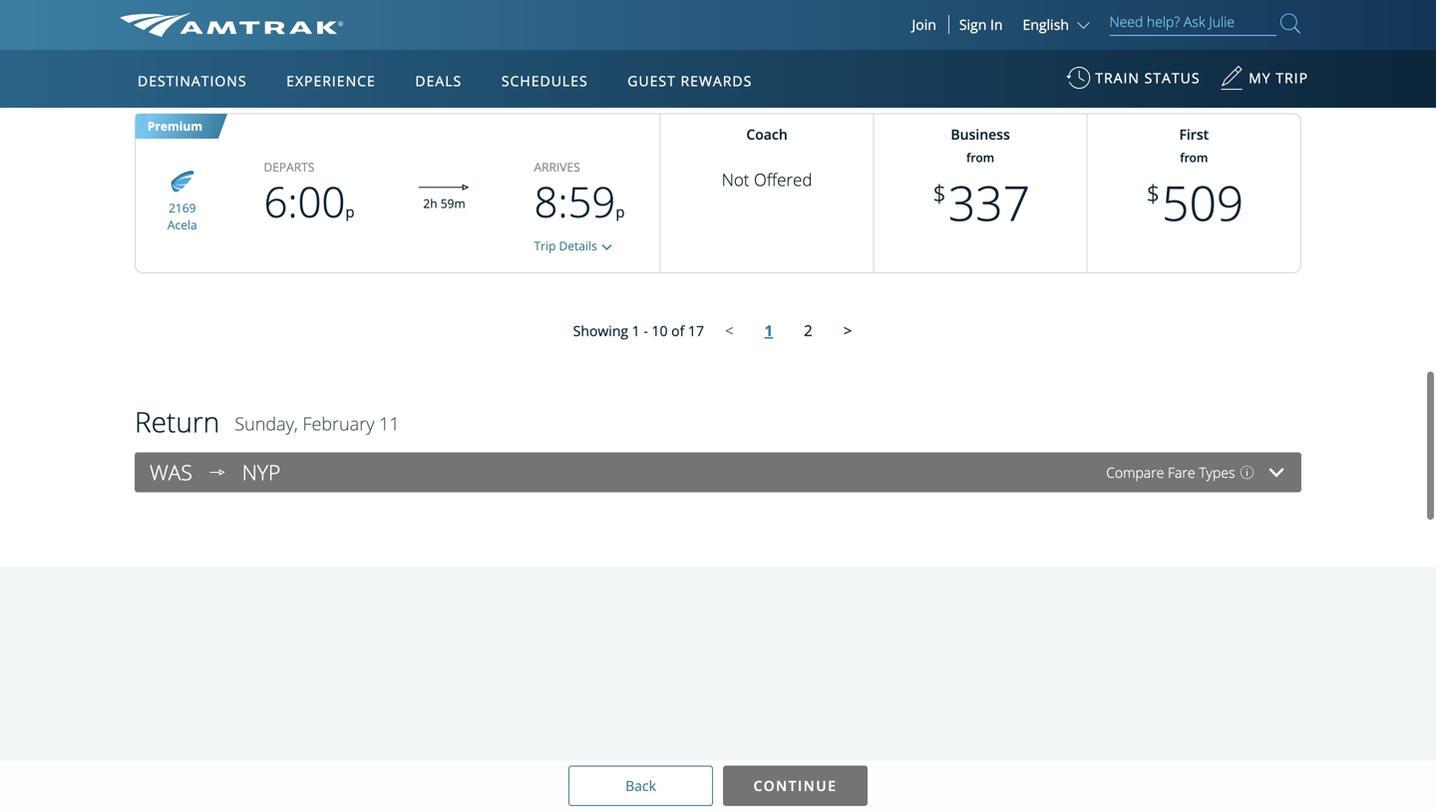 Task type: vqa. For each thing, say whether or not it's contained in the screenshot.
rightmost 1
yes



Task type: locate. For each thing, give the bounding box(es) containing it.
10
[[652, 321, 668, 340]]

sunday,
[[235, 412, 298, 436]]

guest rewards button
[[620, 53, 760, 109]]

my trip button
[[1220, 59, 1309, 108]]

premium
[[148, 118, 203, 134]]

return
[[135, 403, 220, 441]]

193
[[172, 15, 193, 32]]

regions map image
[[194, 167, 673, 446]]

english
[[1023, 15, 1069, 34]]

sunday, february 11
[[235, 412, 400, 436]]

p
[[346, 26, 355, 46], [616, 26, 625, 46], [346, 202, 355, 222], [616, 202, 625, 222]]

back button
[[569, 766, 713, 806]]

destinations button
[[130, 53, 255, 109]]

northeast regional train icon image
[[162, 0, 202, 13]]

schedules link
[[494, 50, 596, 108]]

in
[[991, 15, 1003, 34]]

p inside departs 6:00 p
[[346, 202, 355, 222]]

acela
[[168, 216, 197, 233]]

acela link
[[168, 216, 197, 233]]

search icon image
[[1281, 9, 1301, 37]]

2
[[804, 320, 813, 341]]

p up select "icon"
[[616, 202, 625, 222]]

types
[[1199, 463, 1235, 482]]

2169 acela
[[168, 200, 197, 233]]

main content containing 6:00
[[0, 0, 1436, 811]]

193 northeast regional
[[154, 15, 210, 65]]

Please enter your search item search field
[[1110, 10, 1277, 36]]

1 right <
[[765, 320, 773, 341]]

fare
[[1168, 463, 1196, 482]]

sign in button
[[959, 15, 1003, 34]]

sign in
[[959, 15, 1003, 34]]

train status link
[[1067, 59, 1201, 108]]

compare fare types
[[1107, 463, 1235, 482]]

6:00
[[264, 173, 346, 230]]

amtrak image
[[120, 13, 343, 37]]

details
[[559, 238, 597, 254]]

join button
[[900, 15, 950, 34]]

<
[[725, 320, 734, 341]]

banner
[[0, 0, 1436, 461]]

guest rewards
[[628, 71, 752, 90]]

northeast regional link
[[154, 32, 210, 65]]

17
[[688, 321, 704, 340]]

sign
[[959, 15, 987, 34]]

guest
[[628, 71, 676, 90]]

1
[[765, 320, 773, 341], [632, 321, 640, 340]]

february
[[303, 412, 375, 436]]

1 horizontal spatial 1
[[765, 320, 773, 341]]

rewards
[[681, 71, 752, 90]]

schedules
[[502, 71, 588, 90]]

trip details
[[534, 238, 597, 254]]

1 left -
[[632, 321, 640, 340]]

train
[[1096, 68, 1140, 87]]

main content
[[0, 0, 1436, 811]]

p left 2h
[[346, 202, 355, 222]]

deals
[[415, 71, 462, 90]]

3h 24m
[[423, 19, 466, 35]]

trip
[[534, 238, 556, 254]]

application
[[194, 167, 673, 446]]

p up experience on the top left
[[346, 26, 355, 46]]

experience button
[[278, 53, 384, 109]]

2 link
[[788, 313, 829, 348]]



Task type: describe. For each thing, give the bounding box(es) containing it.
washington, dc heading
[[150, 458, 202, 486]]

showing 1 - 10 of 17
[[573, 321, 704, 340]]

of
[[672, 321, 685, 340]]

departs
[[264, 159, 315, 175]]

arrives 8:59 p
[[534, 159, 625, 230]]

continue button
[[723, 766, 868, 806]]

destinations
[[138, 71, 247, 90]]

arrives
[[534, 159, 580, 175]]

my trip
[[1249, 68, 1309, 87]]

> link
[[828, 313, 868, 348]]

1 link
[[749, 313, 789, 348]]

showing
[[573, 321, 629, 340]]

nyp
[[242, 458, 281, 486]]

< link
[[709, 313, 750, 348]]

2h
[[423, 195, 438, 211]]

continue
[[754, 776, 837, 795]]

was
[[150, 458, 192, 486]]

application inside banner
[[194, 167, 673, 446]]

24m
[[441, 19, 466, 35]]

3h
[[423, 19, 438, 35]]

departs 6:00 p
[[264, 159, 355, 230]]

trip
[[1276, 68, 1309, 87]]

train status
[[1096, 68, 1201, 87]]

status
[[1145, 68, 1201, 87]]

59m
[[441, 195, 466, 211]]

p inside arrives 8:59 p
[[616, 202, 625, 222]]

northeast
[[154, 32, 210, 48]]

select image
[[597, 238, 617, 258]]

experience
[[286, 71, 376, 90]]

regional
[[158, 49, 206, 65]]

back
[[626, 776, 656, 795]]

>
[[844, 320, 852, 341]]

2169
[[169, 200, 196, 216]]

banner containing join
[[0, 0, 1436, 461]]

11
[[379, 412, 400, 436]]

-
[[644, 321, 648, 340]]

english button
[[1023, 15, 1095, 34]]

0 horizontal spatial 1
[[632, 321, 640, 340]]

new york, ny heading
[[242, 458, 291, 486]]

compare
[[1107, 463, 1165, 482]]

compare fare types button
[[1107, 463, 1254, 482]]

deals button
[[407, 53, 470, 109]]

join
[[912, 15, 937, 34]]

my
[[1249, 68, 1272, 87]]

acela train icon image
[[162, 164, 202, 197]]

2h 59m
[[423, 195, 466, 211]]

8:59
[[534, 173, 616, 230]]

p up guest rewards popup button
[[616, 26, 625, 46]]



